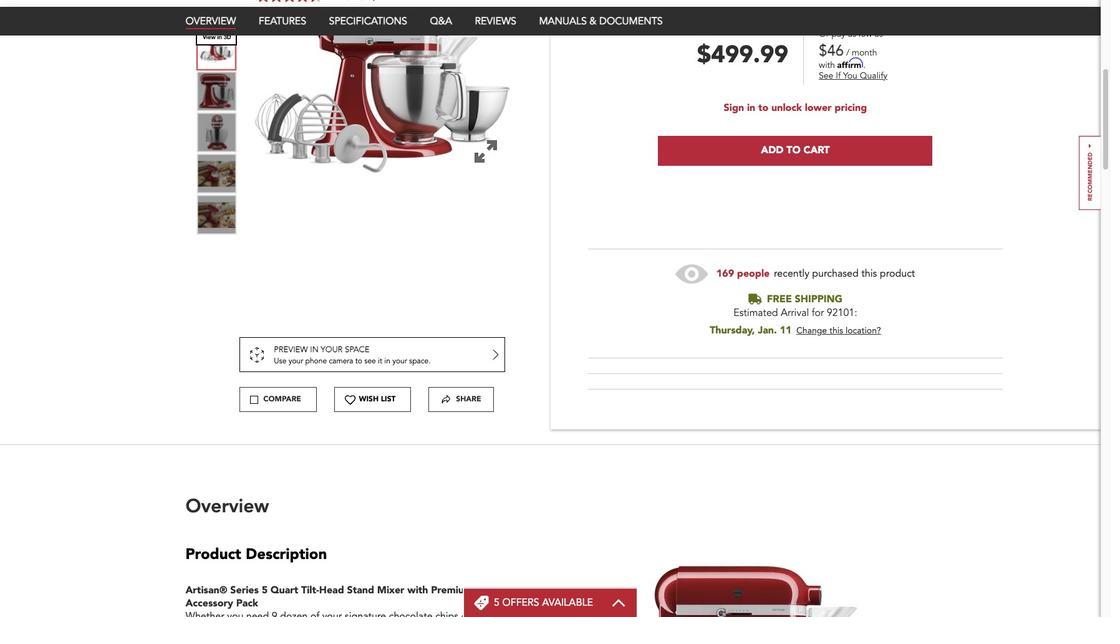 Task type: describe. For each thing, give the bounding box(es) containing it.
you
[[843, 70, 858, 82]]

space
[[345, 345, 370, 356]]

jan.
[[758, 324, 777, 338]]

see
[[819, 70, 834, 82]]

0: icons / dark / step forward image
[[442, 395, 451, 405]]

stand
[[347, 584, 374, 598]]

to
[[787, 144, 801, 157]]

head
[[319, 584, 344, 598]]

cart
[[804, 144, 830, 157]]

manuals
[[539, 14, 587, 28]]

5 offers available
[[494, 596, 593, 610]]

in for your
[[310, 345, 319, 356]]

reviews
[[475, 14, 516, 28]]

to inside preview in your space use your phone camera to see it in your space.
[[355, 356, 362, 366]]

accessory
[[186, 597, 233, 611]]

compare
[[263, 395, 301, 405]]

month
[[852, 47, 877, 58]]

unlock
[[772, 101, 802, 115]]

92101
[[827, 306, 855, 320]]

169
[[717, 267, 734, 281]]

wish list button
[[345, 388, 406, 412]]

product
[[186, 545, 241, 565]]

.
[[864, 59, 866, 71]]

/
[[847, 47, 850, 58]]

list
[[381, 395, 396, 405]]

mixer
[[377, 584, 405, 598]]

free shipping
[[767, 293, 843, 306]]

this inside estimated arrival for 92101 : thursday, jan. 11 change this location?
[[830, 325, 843, 337]]

offers
[[502, 596, 539, 610]]

documents
[[600, 14, 663, 28]]

thursday,
[[710, 324, 755, 338]]

:
[[855, 306, 858, 320]]

pricing
[[835, 101, 867, 115]]

see if you qualify link
[[819, 70, 888, 82]]

1 overview from the top
[[186, 14, 236, 28]]

1 horizontal spatial your
[[321, 345, 343, 356]]

low
[[859, 28, 873, 40]]

use
[[274, 356, 287, 366]]

q&a link
[[430, 14, 452, 28]]

arrival
[[781, 306, 809, 320]]

description
[[246, 545, 327, 565]]

overview link
[[186, 14, 236, 29]]

sign
[[724, 101, 744, 115]]

change
[[797, 325, 827, 337]]

$499.99
[[697, 39, 789, 71]]

with inside / month with
[[819, 59, 835, 71]]

reviews link
[[475, 14, 516, 28]]

/ month with
[[819, 47, 877, 71]]

wish list
[[359, 395, 396, 405]]

&
[[590, 14, 597, 28]]

affirm . see if you qualify
[[819, 58, 888, 82]]

if
[[836, 70, 841, 82]]

recently
[[774, 267, 810, 281]]

share
[[456, 395, 481, 405]]

with inside artisan® series 5 quart tilt-head stand mixer with premium accessory pack
[[408, 584, 428, 598]]

purchased
[[812, 267, 859, 281]]

q&a
[[430, 14, 452, 28]]

series
[[230, 584, 259, 598]]

it
[[378, 356, 382, 366]]

pack
[[236, 597, 258, 611]]

artisan®
[[186, 584, 227, 598]]

estimated arrival for 92101 : thursday, jan. 11 change this location?
[[710, 306, 881, 338]]

2 as from the left
[[875, 28, 883, 40]]

view icon image
[[676, 265, 717, 284]]

product
[[880, 267, 915, 281]]

add to cart
[[761, 144, 830, 157]]



Task type: locate. For each thing, give the bounding box(es) containing it.
0 horizontal spatial to
[[355, 356, 362, 366]]

shipping
[[795, 293, 843, 306]]

qualify
[[860, 70, 888, 82]]

manuals & documents
[[539, 14, 663, 28]]

to
[[759, 101, 769, 115], [355, 356, 362, 366]]

2 overview from the top
[[186, 494, 269, 518]]

preview in your space use your phone camera to see it in your space.
[[274, 345, 431, 366]]

affirm
[[838, 58, 864, 68]]

with left if
[[819, 59, 835, 71]]

0 horizontal spatial in
[[310, 345, 319, 356]]

1 vertical spatial to
[[355, 356, 362, 366]]

wish
[[359, 395, 379, 405]]

1 horizontal spatial 5
[[494, 596, 500, 610]]

in right sign
[[747, 101, 756, 115]]

 image
[[568, 556, 905, 618]]

features link
[[259, 14, 306, 28]]

0 horizontal spatial this
[[830, 325, 843, 337]]

premium
[[431, 584, 473, 598]]

2 horizontal spatial your
[[393, 356, 407, 366]]

product description
[[186, 545, 327, 565]]

camera
[[329, 356, 353, 366]]

0 vertical spatial with
[[819, 59, 835, 71]]

in for to
[[747, 101, 756, 115]]

specifications
[[329, 14, 407, 28]]

1 vertical spatial overview
[[186, 494, 269, 518]]

1 horizontal spatial to
[[759, 101, 769, 115]]

people
[[737, 267, 770, 281]]

with
[[819, 59, 835, 71], [408, 584, 428, 598]]

lower
[[805, 101, 832, 115]]

0 vertical spatial in
[[747, 101, 756, 115]]

1 horizontal spatial this
[[862, 267, 877, 281]]

this down 92101 at the right
[[830, 325, 843, 337]]

2 vertical spatial in
[[384, 356, 390, 366]]

add to cart button
[[658, 136, 933, 166]]

for
[[812, 306, 824, 320]]

1 vertical spatial this
[[830, 325, 843, 337]]

1 vertical spatial in
[[310, 345, 319, 356]]

location?
[[846, 325, 881, 337]]

5
[[262, 584, 268, 598], [494, 596, 500, 610]]

$46
[[819, 40, 844, 61]]

5 left offers
[[494, 596, 500, 610]]

artisan® series 5 quart tilt-head stand mixer with premium accessory pack
[[186, 584, 473, 611]]

1 as from the left
[[848, 28, 857, 40]]

quart
[[271, 584, 298, 598]]

your right it
[[393, 356, 407, 366]]

this left product
[[862, 267, 877, 281]]

0 horizontal spatial your
[[289, 356, 303, 366]]

your
[[321, 345, 343, 356], [289, 356, 303, 366], [393, 356, 407, 366]]

add
[[761, 144, 784, 157]]

in up phone
[[310, 345, 319, 356]]

space.
[[409, 356, 431, 366]]

change this location? link
[[797, 325, 881, 337]]

in
[[747, 101, 756, 115], [310, 345, 319, 356], [384, 356, 390, 366]]

see
[[365, 356, 376, 366]]

estimated
[[734, 306, 778, 320]]

as right low
[[875, 28, 883, 40]]

0 horizontal spatial 5
[[262, 584, 268, 598]]

as
[[848, 28, 857, 40], [875, 28, 883, 40]]

recommendations image
[[1079, 136, 1102, 210]]

pay
[[832, 28, 846, 40]]

2 horizontal spatial in
[[747, 101, 756, 115]]

1 vertical spatial with
[[408, 584, 428, 598]]

empty image
[[345, 395, 356, 405]]

available
[[542, 596, 593, 610]]

free
[[767, 293, 792, 306]]

or
[[819, 28, 829, 40]]

this
[[862, 267, 877, 281], [830, 325, 843, 337]]

with right mixer at bottom left
[[408, 584, 428, 598]]

0 vertical spatial overview
[[186, 14, 236, 28]]

1 horizontal spatial in
[[384, 356, 390, 366]]

169 people recently purchased this product
[[717, 267, 915, 281]]

0 horizontal spatial with
[[408, 584, 428, 598]]

manuals & documents link
[[539, 14, 663, 28]]

0 horizontal spatial as
[[848, 28, 857, 40]]

1 horizontal spatial as
[[875, 28, 883, 40]]

or pay as low as $46
[[819, 28, 883, 61]]

to left see
[[355, 356, 362, 366]]

5 inside artisan® series 5 quart tilt-head stand mixer with premium accessory pack
[[262, 584, 268, 598]]

5 left quart
[[262, 584, 268, 598]]

preview
[[274, 345, 308, 356]]

to left the "unlock"
[[759, 101, 769, 115]]

11
[[780, 324, 792, 338]]

your down preview
[[289, 356, 303, 366]]

in right it
[[384, 356, 390, 366]]

sign in to unlock lower pricing
[[724, 101, 867, 115]]

as left low
[[848, 28, 857, 40]]

0 vertical spatial this
[[862, 267, 877, 281]]

0 vertical spatial to
[[759, 101, 769, 115]]

icon/truck image
[[749, 294, 762, 305]]

your up the camera
[[321, 345, 343, 356]]

phone
[[305, 356, 327, 366]]

overview
[[186, 14, 236, 28], [186, 494, 269, 518]]

tilt-
[[301, 584, 319, 598]]

1 horizontal spatial with
[[819, 59, 835, 71]]

features
[[259, 14, 306, 28]]

specifications link
[[329, 14, 407, 28]]



Task type: vqa. For each thing, say whether or not it's contained in the screenshot.
This
yes



